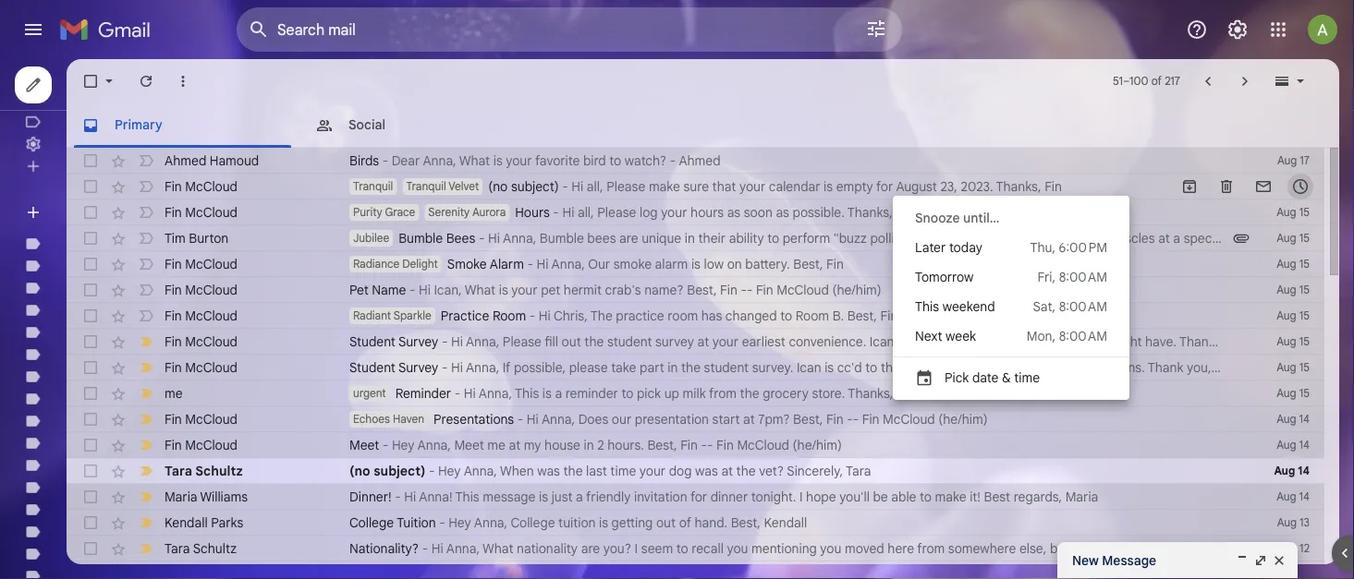 Task type: locate. For each thing, give the bounding box(es) containing it.
dinner
[[711, 489, 748, 505]]

toolbar
[[1172, 178, 1320, 196]]

anna, down the if
[[479, 386, 512, 402]]

-
[[383, 153, 389, 169], [670, 153, 676, 169], [563, 178, 569, 195], [553, 204, 559, 221], [479, 230, 485, 246], [528, 256, 534, 272], [410, 282, 416, 298], [741, 282, 747, 298], [747, 282, 753, 298], [530, 308, 536, 324], [902, 308, 908, 324], [908, 308, 914, 324], [442, 334, 448, 350], [1249, 334, 1255, 350], [1255, 334, 1261, 350], [442, 360, 448, 376], [1236, 360, 1242, 376], [1242, 360, 1248, 376], [455, 386, 461, 402], [518, 412, 524, 428], [847, 412, 853, 428], [853, 412, 859, 428], [383, 437, 389, 454], [702, 437, 708, 454], [708, 437, 713, 454], [429, 463, 435, 480], [395, 489, 401, 505], [439, 515, 445, 531], [422, 541, 428, 557]]

1 vertical spatial student
[[350, 360, 396, 376]]

row up survey
[[67, 303, 1325, 329]]

0 horizontal spatial any
[[1000, 334, 1021, 350]]

pet name - hi ican, what is your pet hermit crab's name? best, fin -- fin mccloud (he/him)
[[350, 282, 882, 298]]

time inside snooze menu menu
[[1015, 370, 1041, 386]]

subject) up 'dinner!'
[[374, 463, 426, 480]]

schultz for (no subject) - hey anna, when was the last time your dog was at the vet? sincerely, tara
[[195, 463, 243, 480]]

unique
[[642, 230, 682, 246]]

subject)
[[511, 178, 559, 195], [374, 463, 426, 480]]

1 horizontal spatial in
[[668, 360, 678, 376]]

1 vertical spatial any
[[1061, 360, 1082, 376]]

are up smoke
[[620, 230, 639, 246]]

1 row from the top
[[67, 148, 1325, 174]]

8 15 from the top
[[1300, 387, 1311, 401]]

pollination."
[[871, 230, 940, 246]]

room left b.
[[796, 308, 830, 324]]

thanks, right 2023.
[[997, 178, 1042, 195]]

snooze menu menu
[[893, 196, 1130, 400]]

1 vertical spatial i
[[635, 541, 638, 557]]

1 vertical spatial please
[[598, 204, 637, 221]]

ahmed up sure
[[679, 153, 721, 169]]

the down survey.
[[740, 386, 760, 402]]

1 horizontal spatial ahmed
[[679, 153, 721, 169]]

6 aug 15 from the top
[[1277, 335, 1311, 349]]

tab list containing primary
[[67, 104, 1340, 148]]

1 horizontal spatial make
[[935, 489, 967, 505]]

51 100
[[1114, 74, 1149, 88]]

0 vertical spatial in
[[685, 230, 695, 246]]

1 horizontal spatial time
[[1015, 370, 1041, 386]]

main content containing primary
[[67, 59, 1355, 580]]

student survey - hi anna, if possible, please take part in the student survey. ican is cc'd to this message should you have any questions. thank you, fin -- fin mccloud (he/h
[[350, 360, 1355, 376]]

aug 15 for row containing me
[[1277, 387, 1311, 401]]

1 student from the top
[[350, 334, 396, 350]]

was
[[537, 463, 560, 480], [696, 463, 718, 480]]

empty
[[837, 178, 874, 195]]

7 15 from the top
[[1300, 361, 1311, 375]]

1 horizontal spatial kendall
[[764, 515, 808, 531]]

student up urgent
[[350, 360, 396, 376]]

1 horizontal spatial meet
[[455, 437, 484, 454]]

toggle split pane mode image
[[1274, 72, 1292, 91]]

7 row from the top
[[67, 303, 1325, 329]]

reminder
[[395, 386, 451, 402]]

2 survey from the top
[[399, 360, 439, 376]]

any left mon,
[[1000, 334, 1021, 350]]

0 horizontal spatial tranquil
[[353, 180, 393, 194]]

2 vertical spatial a
[[576, 489, 583, 505]]

my
[[524, 437, 542, 454]]

hi up presentations
[[464, 386, 476, 402]]

1 meet from the left
[[350, 437, 379, 454]]

bumble
[[399, 230, 443, 246], [540, 230, 584, 246]]

1 horizontal spatial a
[[576, 489, 583, 505]]

fin mccloud for 5th row from the top
[[165, 256, 238, 272]]

primary
[[115, 117, 162, 133]]

0 vertical spatial make
[[649, 178, 681, 195]]

urgent reminder - hi anna, this is a reminder to pick up milk from the grocery store. thanks, anna
[[353, 386, 927, 402]]

anna, left the if
[[466, 360, 500, 376]]

ican up this
[[870, 334, 895, 350]]

(no for (no subject) - hey anna, when was the last time your dog was at the vet? sincerely, tara
[[350, 463, 371, 480]]

0 vertical spatial for
[[877, 178, 894, 195]]

2 vertical spatial this
[[456, 489, 480, 505]]

flight
[[1074, 230, 1104, 246]]

2 fin mccloud from the top
[[165, 204, 238, 221]]

2 horizontal spatial a
[[1174, 230, 1181, 246]]

best, for hours.
[[648, 437, 678, 454]]

1 vertical spatial for
[[691, 489, 708, 505]]

in for the
[[668, 360, 678, 376]]

thu, 6:00 pm
[[1031, 240, 1108, 256]]

0 horizontal spatial was
[[537, 463, 560, 480]]

time down hours.
[[611, 463, 637, 480]]

hey down haven
[[392, 437, 415, 454]]

0 horizontal spatial i
[[635, 541, 638, 557]]

from up start at the right bottom
[[709, 386, 737, 402]]

schultz down kendall parks
[[193, 541, 237, 557]]

this right the anna!
[[456, 489, 480, 505]]

2 horizontal spatial in
[[685, 230, 695, 246]]

1 horizontal spatial any
[[1061, 360, 1082, 376]]

when
[[500, 463, 534, 480]]

anna, up house
[[542, 412, 575, 428]]

1 room from the left
[[493, 308, 526, 324]]

None checkbox
[[81, 72, 100, 91], [81, 203, 100, 222], [81, 307, 100, 326], [81, 333, 100, 351], [81, 385, 100, 403], [81, 437, 100, 455], [81, 488, 100, 507], [81, 514, 100, 533], [81, 72, 100, 91], [81, 203, 100, 222], [81, 307, 100, 326], [81, 333, 100, 351], [81, 385, 100, 403], [81, 437, 100, 455], [81, 488, 100, 507], [81, 514, 100, 533]]

8:00 am for mon, 8:00 am
[[1060, 328, 1108, 345]]

all, down bird
[[587, 178, 604, 195]]

5 aug 15 from the top
[[1277, 309, 1311, 323]]

9 fin mccloud from the top
[[165, 437, 238, 454]]

aug for 13th row from the top
[[1275, 465, 1296, 479]]

fin mccloud
[[165, 178, 238, 195], [165, 204, 238, 221], [165, 256, 238, 272], [165, 282, 238, 298], [165, 308, 238, 324], [165, 334, 238, 350], [165, 360, 238, 376], [165, 412, 238, 428], [165, 437, 238, 454]]

time
[[1015, 370, 1041, 386], [611, 463, 637, 480]]

navigation
[[0, 0, 222, 580]]

serenity
[[429, 206, 470, 220]]

1 vertical spatial survey
[[399, 360, 439, 376]]

hey down the anna!
[[449, 515, 471, 531]]

0 vertical spatial please
[[607, 178, 646, 195]]

8 fin mccloud from the top
[[165, 412, 238, 428]]

15 row from the top
[[67, 511, 1325, 536]]

1 bumble from the left
[[399, 230, 443, 246]]

row up radiant sparkle practice room - hi chris, the practice room has changed to room b. best, fin -- fin mccloud (he/him)
[[67, 277, 1325, 303]]

2 vertical spatial hey
[[449, 515, 471, 531]]

0 horizontal spatial cc'd
[[838, 360, 863, 376]]

1 was from the left
[[537, 463, 560, 480]]

1 horizontal spatial college
[[511, 515, 555, 531]]

convenience.
[[789, 334, 867, 350]]

15 for 5th row from the top
[[1300, 258, 1311, 271]]

row down milk
[[67, 407, 1325, 433]]

1 vertical spatial (no
[[350, 463, 371, 480]]

anna,
[[423, 153, 457, 169], [503, 230, 537, 246], [552, 256, 585, 272], [466, 334, 500, 350], [466, 360, 500, 376], [479, 386, 512, 402], [542, 412, 575, 428], [418, 437, 451, 454], [464, 463, 498, 480], [474, 515, 508, 531], [447, 541, 480, 557]]

tara schultz down kendall parks
[[165, 541, 237, 557]]

0 vertical spatial ican
[[870, 334, 895, 350]]

14 row from the top
[[67, 485, 1325, 511]]

1 college from the left
[[350, 515, 394, 531]]

presentations
[[434, 412, 514, 428]]

2 15 from the top
[[1300, 232, 1311, 246]]

student up milk
[[704, 360, 749, 376]]

1 horizontal spatial maria
[[1066, 489, 1099, 505]]

2 aug 15 from the top
[[1277, 232, 1311, 246]]

2 meet from the left
[[455, 437, 484, 454]]

0 horizontal spatial out
[[562, 334, 581, 350]]

battery.
[[746, 256, 790, 272]]

hey up the anna!
[[438, 463, 461, 480]]

0 horizontal spatial make
[[649, 178, 681, 195]]

survey up reminder
[[399, 360, 439, 376]]

make
[[649, 178, 681, 195], [935, 489, 967, 505]]

0 vertical spatial (no
[[489, 178, 508, 195]]

thanks, right forgot.
[[1116, 541, 1161, 557]]

echoes haven presentations - hi anna, does our presentation start at 7pm? best, fin -- fin mccloud (he/him)
[[353, 412, 988, 428]]

was up just
[[537, 463, 560, 480]]

should
[[962, 360, 1002, 376]]

ican down convenience.
[[797, 360, 822, 376]]

8 row from the top
[[67, 329, 1355, 355]]

1 tranquil from the left
[[353, 180, 393, 194]]

anna, up tranquil velvet
[[423, 153, 457, 169]]

hey for subject)
[[438, 463, 461, 480]]

2 bumble from the left
[[540, 230, 584, 246]]

8:00 am for fri, 8:00 am
[[1060, 269, 1108, 285]]

(he/him) for pet name - hi ican, what is your pet hermit crab's name? best, fin -- fin mccloud (he/him)
[[833, 282, 882, 298]]

(no
[[489, 178, 508, 195], [350, 463, 371, 480]]

1 vertical spatial make
[[935, 489, 967, 505]]

does
[[579, 412, 609, 428]]

anna, down when
[[474, 515, 508, 531]]

row containing tim burton
[[67, 226, 1355, 252]]

0 horizontal spatial kendall
[[165, 515, 208, 531]]

(no for (no subject) - hi all, please make sure that your calendar is empty for august 23, 2023. thanks, fin
[[489, 178, 508, 195]]

1 horizontal spatial bumble
[[540, 230, 584, 246]]

(he/him)
[[833, 282, 882, 298], [993, 308, 1043, 324], [939, 412, 988, 428], [793, 437, 843, 454]]

toolbar inside row
[[1172, 178, 1320, 196]]

hi up pet at the left
[[537, 256, 549, 272]]

hamoud
[[210, 153, 259, 169]]

mon, 8:00 am
[[1027, 328, 1108, 345]]

1 horizontal spatial cc'd
[[911, 334, 936, 350]]

has attachment image
[[1233, 229, 1251, 248]]

what for is
[[459, 153, 490, 169]]

4 row from the top
[[67, 226, 1355, 252]]

aug 15 for 10th row from the bottom of the page
[[1277, 335, 1311, 349]]

0 vertical spatial me
[[165, 386, 183, 402]]

1 horizontal spatial (no
[[489, 178, 508, 195]]

as left soon
[[728, 204, 741, 221]]

1 vertical spatial ican
[[797, 360, 822, 376]]

up
[[665, 386, 680, 402]]

student survey - hi anna, please fill out the student survey at your earliest convenience. ican is cc'd to answer any questions you might have. thanks, fin -- fin mccloud (he
[[350, 334, 1355, 350]]

thanks, down empty
[[848, 204, 893, 221]]

older image
[[1237, 72, 1255, 91]]

tranquil for tranquil velvet
[[406, 180, 446, 194]]

0 vertical spatial out
[[562, 334, 581, 350]]

0 vertical spatial what
[[459, 153, 490, 169]]

to right bird
[[610, 153, 622, 169]]

low
[[704, 256, 724, 272]]

what down smoke
[[465, 282, 496, 298]]

student for student survey - hi anna, please fill out the student survey at your earliest convenience. ican is cc'd to answer any questions you might have. thanks, fin -- fin mccloud (he
[[350, 334, 396, 350]]

dog
[[669, 463, 692, 480]]

fri,
[[1038, 269, 1056, 285]]

5 fin mccloud from the top
[[165, 308, 238, 324]]

you
[[1085, 334, 1106, 350], [1005, 360, 1026, 376], [727, 541, 749, 557], [821, 541, 842, 557]]

aug 14
[[1277, 413, 1311, 427], [1277, 439, 1311, 453], [1275, 465, 1311, 479], [1277, 491, 1311, 505]]

newer image
[[1200, 72, 1218, 91]]

1 horizontal spatial subject)
[[511, 178, 559, 195]]

1 vertical spatial student
[[704, 360, 749, 376]]

meet down echoes
[[350, 437, 379, 454]]

0 horizontal spatial college
[[350, 515, 394, 531]]

best, down the echoes haven presentations - hi anna, does our presentation start at 7pm? best, fin -- fin mccloud (he/him)
[[648, 437, 678, 454]]

0 vertical spatial this
[[916, 299, 940, 315]]

our
[[588, 256, 611, 272]]

sincerely,
[[787, 463, 843, 480]]

1 vertical spatial hey
[[438, 463, 461, 480]]

1 tara schultz from the top
[[165, 463, 243, 480]]

1 horizontal spatial tranquil
[[406, 180, 446, 194]]

17 row from the top
[[67, 562, 1325, 580]]

radiant
[[353, 309, 391, 323]]

message
[[1103, 553, 1157, 569]]

maria williams
[[165, 489, 248, 505]]

best, down dinner
[[731, 515, 761, 531]]

out
[[562, 334, 581, 350], [657, 515, 676, 531]]

10 row from the top
[[67, 381, 1325, 407]]

15 for row containing me
[[1300, 387, 1311, 401]]

1 15 from the top
[[1300, 206, 1311, 220]]

tonight.
[[752, 489, 797, 505]]

0 vertical spatial message
[[906, 360, 959, 376]]

later today
[[916, 240, 983, 256]]

8:00 am for sat, 8:00 am
[[1060, 299, 1108, 315]]

1 vertical spatial are
[[581, 541, 600, 557]]

2 kendall from the left
[[764, 515, 808, 531]]

0 horizontal spatial subject)
[[374, 463, 426, 480]]

crab's
[[605, 282, 641, 298]]

kendall down maria williams
[[165, 515, 208, 531]]

aug for row containing maria williams
[[1277, 491, 1297, 505]]

7 fin mccloud from the top
[[165, 360, 238, 376]]

5 15 from the top
[[1300, 309, 1311, 323]]

0 vertical spatial cc'd
[[911, 334, 936, 350]]

0 vertical spatial survey
[[399, 334, 439, 350]]

next week
[[916, 328, 977, 345]]

is left just
[[539, 489, 548, 505]]

0 vertical spatial 8:00 am
[[1060, 269, 1108, 285]]

0 horizontal spatial student
[[608, 334, 652, 350]]

6 15 from the top
[[1300, 335, 1311, 349]]

is left low
[[692, 256, 701, 272]]

fin mccloud for 12th row from the top
[[165, 437, 238, 454]]

this
[[916, 299, 940, 315], [515, 386, 539, 402], [456, 489, 480, 505]]

1 horizontal spatial i
[[800, 489, 803, 505]]

regards,
[[1014, 489, 1063, 505]]

was right dog
[[696, 463, 718, 480]]

1 vertical spatial out
[[657, 515, 676, 531]]

3 aug 15 from the top
[[1277, 258, 1311, 271]]

row containing kendall parks
[[67, 511, 1325, 536]]

vibrate
[[1000, 230, 1040, 246]]

for right empty
[[877, 178, 894, 195]]

0 vertical spatial tara schultz
[[165, 463, 243, 480]]

8:00 am down fri, 8:00 am
[[1060, 299, 1108, 315]]

is up aurora
[[494, 153, 503, 169]]

4 fin mccloud from the top
[[165, 282, 238, 298]]

4 aug 15 from the top
[[1277, 283, 1311, 297]]

tara schultz for nationality?
[[165, 541, 237, 557]]

the
[[591, 308, 613, 324]]

1 vertical spatial subject)
[[374, 463, 426, 480]]

their
[[699, 230, 726, 246], [1044, 230, 1071, 246]]

0 horizontal spatial ican
[[797, 360, 822, 376]]

anna, left when
[[464, 463, 498, 480]]

1 vertical spatial a
[[555, 386, 562, 402]]

please down the watch?
[[607, 178, 646, 195]]

2 row from the top
[[67, 174, 1325, 200]]

0 horizontal spatial from
[[709, 386, 737, 402]]

all, up the bees
[[578, 204, 594, 221]]

cc'd
[[911, 334, 936, 350], [838, 360, 863, 376]]

0 horizontal spatial maria
[[165, 489, 197, 505]]

(he/h
[[1328, 360, 1355, 376]]

1 fin mccloud from the top
[[165, 178, 238, 195]]

hi right hours
[[563, 204, 575, 221]]

1 8:00 am from the top
[[1060, 269, 1108, 285]]

1 horizontal spatial from
[[918, 541, 945, 557]]

settings image
[[1227, 18, 1249, 41]]

0 horizontal spatial time
[[611, 463, 637, 480]]

getting
[[612, 515, 653, 531]]

bumble down hours
[[540, 230, 584, 246]]

you left have
[[1005, 360, 1026, 376]]

2 student from the top
[[350, 360, 396, 376]]

1 vertical spatial tara schultz
[[165, 541, 237, 557]]

row up dinner! - hi anna! this message is just a friendly invitation for dinner tonight. i hope you'll be able to make it! best regards, maria
[[67, 459, 1325, 485]]

3 fin mccloud from the top
[[165, 256, 238, 272]]

2 horizontal spatial this
[[916, 299, 940, 315]]

vet?
[[760, 463, 784, 480]]

0 vertical spatial schultz
[[195, 463, 243, 480]]

aug 14 for meet - hey anna, meet me at my house in 2 hours. best, fin -- fin mccloud (he/him)
[[1277, 439, 1311, 453]]

is
[[494, 153, 503, 169], [824, 178, 833, 195], [692, 256, 701, 272], [499, 282, 508, 298], [898, 334, 907, 350], [825, 360, 834, 376], [543, 386, 552, 402], [539, 489, 548, 505], [599, 515, 609, 531]]

aug for row containing tim burton
[[1277, 232, 1297, 246]]

pop out image
[[1254, 554, 1269, 569]]

our
[[612, 412, 632, 428]]

a right just
[[576, 489, 583, 505]]

1 horizontal spatial room
[[796, 308, 830, 324]]

you,
[[1187, 360, 1212, 376]]

aug for 9th row from the bottom of the page
[[1277, 361, 1297, 375]]

i
[[800, 489, 803, 505], [635, 541, 638, 557]]

0 vertical spatial time
[[1015, 370, 1041, 386]]

2 vertical spatial what
[[483, 541, 514, 557]]

row up the of
[[67, 485, 1325, 511]]

7 aug 15 from the top
[[1277, 361, 1311, 375]]

1 survey from the top
[[399, 334, 439, 350]]

main content
[[67, 59, 1355, 580]]

2 vertical spatial please
[[503, 334, 542, 350]]

3 15 from the top
[[1300, 258, 1311, 271]]

None search field
[[237, 7, 903, 52]]

aug for row containing kendall parks
[[1278, 517, 1298, 530]]

your up invitation at bottom
[[640, 463, 666, 480]]

0 horizontal spatial room
[[493, 308, 526, 324]]

8:00 am down sat, 8:00 am
[[1060, 328, 1108, 345]]

smoke
[[447, 256, 487, 272]]

radiance
[[353, 258, 400, 271]]

any
[[1000, 334, 1021, 350], [1061, 360, 1082, 376]]

1 aug 15 from the top
[[1277, 206, 1311, 220]]

1 vertical spatial message
[[483, 489, 536, 505]]

1 horizontal spatial this
[[515, 386, 539, 402]]

best, for 7pm?
[[794, 412, 823, 428]]

1 horizontal spatial as
[[776, 204, 790, 221]]

1 horizontal spatial was
[[696, 463, 718, 480]]

tab list inside main content
[[67, 104, 1340, 148]]

bumble up delight
[[399, 230, 443, 246]]

0 horizontal spatial (no
[[350, 463, 371, 480]]

room
[[493, 308, 526, 324], [796, 308, 830, 324]]

message down when
[[483, 489, 536, 505]]

aug for row containing me
[[1277, 387, 1297, 401]]

ican
[[870, 334, 895, 350], [797, 360, 822, 376]]

maria right the regards,
[[1066, 489, 1099, 505]]

None checkbox
[[81, 152, 100, 170], [81, 178, 100, 196], [81, 229, 100, 248], [81, 255, 100, 274], [81, 281, 100, 300], [81, 359, 100, 377], [81, 411, 100, 429], [81, 462, 100, 481], [81, 540, 100, 559], [81, 152, 100, 170], [81, 178, 100, 196], [81, 229, 100, 248], [81, 255, 100, 274], [81, 281, 100, 300], [81, 359, 100, 377], [81, 411, 100, 429], [81, 462, 100, 481], [81, 540, 100, 559]]

this down possible,
[[515, 386, 539, 402]]

1 horizontal spatial out
[[657, 515, 676, 531]]

to right able
[[920, 489, 932, 505]]

hope
[[807, 489, 837, 505]]

8 aug 15 from the top
[[1277, 387, 1311, 401]]

0 horizontal spatial bumble
[[399, 230, 443, 246]]

tab list
[[67, 104, 1340, 148]]

1 vertical spatial time
[[611, 463, 637, 480]]

2 maria from the left
[[1066, 489, 1099, 505]]

please for make
[[607, 178, 646, 195]]

survey for hi anna, please fill out the student survey at your earliest convenience. ican is cc'd to answer any questions you might have. thanks, fin -- fin mccloud (he
[[399, 334, 439, 350]]

can
[[975, 230, 997, 246]]

aug 15 for 11th row from the bottom
[[1277, 309, 1311, 323]]

fri, 8:00 am
[[1038, 269, 1108, 285]]

schultz for nationality? - hi anna, what nationality are you? i seem to recall you mentioning you moved here from somewhere else, but forgot. thanks, tara
[[193, 541, 237, 557]]

tara
[[165, 463, 192, 480], [846, 463, 872, 480], [165, 541, 190, 557], [1164, 541, 1189, 557]]

row
[[67, 148, 1325, 174], [67, 174, 1325, 200], [67, 200, 1325, 226], [67, 226, 1355, 252], [67, 252, 1325, 277], [67, 277, 1325, 303], [67, 303, 1325, 329], [67, 329, 1355, 355], [67, 355, 1355, 381], [67, 381, 1325, 407], [67, 407, 1325, 433], [67, 433, 1325, 459], [67, 459, 1325, 485], [67, 485, 1325, 511], [67, 511, 1325, 536], [67, 536, 1325, 562], [67, 562, 1325, 580]]

changed
[[726, 308, 778, 324]]

6 fin mccloud from the top
[[165, 334, 238, 350]]

today
[[950, 240, 983, 256]]

1 horizontal spatial for
[[877, 178, 894, 195]]

6 row from the top
[[67, 277, 1325, 303]]

refresh image
[[137, 72, 155, 91]]

2 tara schultz from the top
[[165, 541, 237, 557]]

1 as from the left
[[728, 204, 741, 221]]

college up nationality
[[511, 515, 555, 531]]

14 for (no subject) - hey anna, when was the last time your dog was at the vet? sincerely, tara
[[1299, 465, 1311, 479]]

(he/him) up sincerely,
[[793, 437, 843, 454]]

2 vertical spatial in
[[584, 437, 594, 454]]

row containing me
[[67, 381, 1325, 407]]

student
[[608, 334, 652, 350], [704, 360, 749, 376]]

row up sure
[[67, 148, 1325, 174]]

student down radiant
[[350, 334, 396, 350]]

as right soon
[[776, 204, 790, 221]]

aug 15 for third row from the top
[[1277, 206, 1311, 220]]

are left you? at the left bottom
[[581, 541, 600, 557]]

at right muscles
[[1159, 230, 1171, 246]]

allo
[[1337, 230, 1355, 246]]

alarm
[[490, 256, 524, 272]]

row up "hours"
[[67, 174, 1325, 200]]

row containing maria williams
[[67, 485, 1325, 511]]

please
[[607, 178, 646, 195], [598, 204, 637, 221], [503, 334, 542, 350]]

in right part
[[668, 360, 678, 376]]

2 8:00 am from the top
[[1060, 299, 1108, 315]]

2 tranquil from the left
[[406, 180, 446, 194]]

3 8:00 am from the top
[[1060, 328, 1108, 345]]

in right unique
[[685, 230, 695, 246]]

0 horizontal spatial me
[[165, 386, 183, 402]]

sat,
[[1033, 299, 1056, 315]]

14
[[1300, 413, 1311, 427], [1300, 439, 1311, 453], [1299, 465, 1311, 479], [1300, 491, 1311, 505]]



Task type: vqa. For each thing, say whether or not it's contained in the screenshot.
right the Maria
yes



Task type: describe. For each thing, give the bounding box(es) containing it.
presentation
[[635, 412, 709, 428]]

aug for 11th row from the bottom
[[1277, 309, 1297, 323]]

please for fill
[[503, 334, 542, 350]]

217
[[1165, 74, 1181, 88]]

0 horizontal spatial for
[[691, 489, 708, 505]]

15 for 10th row from the bottom of the page
[[1300, 335, 1311, 349]]

is left next
[[898, 334, 907, 350]]

2 room from the left
[[796, 308, 830, 324]]

time inside row
[[611, 463, 637, 480]]

be
[[873, 489, 889, 505]]

0 vertical spatial from
[[709, 386, 737, 402]]

aug for second row from the bottom
[[1278, 542, 1298, 556]]

to left the answer
[[939, 334, 951, 350]]

1 horizontal spatial student
[[704, 360, 749, 376]]

which
[[1299, 230, 1334, 246]]

mentioning
[[752, 541, 817, 557]]

earliest
[[742, 334, 786, 350]]

student for student survey - hi anna, if possible, please take part in the student survey. ican is cc'd to this message should you have any questions. thank you, fin -- fin mccloud (he/h
[[350, 360, 396, 376]]

aug 14 for dinner! - hi anna! this message is just a friendly invitation for dinner tonight. i hope you'll be able to make it! best regards, maria
[[1277, 491, 1311, 505]]

51
[[1114, 74, 1124, 88]]

pick
[[637, 386, 661, 402]]

is down friendly
[[599, 515, 609, 531]]

what for nationality
[[483, 541, 514, 557]]

new
[[1073, 553, 1099, 569]]

aug 12
[[1278, 542, 1311, 556]]

to left 'pick' on the bottom left
[[622, 386, 634, 402]]

1 their from the left
[[699, 230, 726, 246]]

&
[[1003, 370, 1011, 386]]

fin mccloud for 6th row from the top
[[165, 282, 238, 298]]

fin mccloud for 10th row from the bottom of the page
[[165, 334, 238, 350]]

best, down perform
[[794, 256, 824, 272]]

fin mccloud for 11th row from the top
[[165, 412, 238, 428]]

tim burton
[[165, 230, 229, 246]]

tim
[[165, 230, 186, 246]]

at up dinner
[[722, 463, 733, 480]]

gmail image
[[59, 11, 160, 48]]

tara up maria williams
[[165, 463, 192, 480]]

2 as from the left
[[776, 204, 790, 221]]

specific
[[1184, 230, 1231, 246]]

aug for 12th row from the top
[[1277, 439, 1297, 453]]

your down has
[[713, 334, 739, 350]]

2 ahmed from the left
[[679, 153, 721, 169]]

aug 13
[[1278, 517, 1311, 530]]

subject) for hey
[[374, 463, 426, 480]]

1 kendall from the left
[[165, 515, 208, 531]]

anna, down the anna!
[[447, 541, 480, 557]]

alarm
[[655, 256, 688, 272]]

radiance delight smoke alarm - hi anna, our smoke alarm is low on battery. best, fin
[[353, 256, 844, 272]]

tara schultz for (no subject)
[[165, 463, 243, 480]]

hi down the tuition
[[432, 541, 444, 557]]

anna, up alarm
[[503, 230, 537, 246]]

your up soon
[[740, 178, 766, 195]]

9 row from the top
[[67, 355, 1355, 381]]

tuition
[[397, 515, 436, 531]]

13 row from the top
[[67, 459, 1325, 485]]

hi down aurora
[[488, 230, 500, 246]]

Search mail text field
[[277, 20, 814, 39]]

(he/him) up mon,
[[993, 308, 1043, 324]]

aug 15 for 9th row from the bottom of the page
[[1277, 361, 1311, 375]]

23,
[[941, 178, 958, 195]]

survey for hi anna, if possible, please take part in the student survey. ican is cc'd to this message should you have any questions. thank you, fin -- fin mccloud (he/h
[[399, 360, 439, 376]]

here
[[888, 541, 915, 557]]

social tab
[[301, 104, 534, 148]]

hi left the anna!
[[404, 489, 416, 505]]

questions
[[1024, 334, 1082, 350]]

survey.
[[753, 360, 794, 376]]

reminder
[[566, 386, 619, 402]]

0 vertical spatial hey
[[392, 437, 415, 454]]

is left empty
[[824, 178, 833, 195]]

fin mccloud for 11th row from the bottom
[[165, 308, 238, 324]]

questions.
[[1085, 360, 1146, 376]]

1 vertical spatial this
[[515, 386, 539, 402]]

to up battery.
[[768, 230, 780, 246]]

room
[[668, 308, 698, 324]]

pick
[[945, 370, 970, 386]]

tara down kendall parks
[[165, 541, 190, 557]]

serenity aurora
[[429, 206, 506, 220]]

15 for 11th row from the bottom
[[1300, 309, 1311, 323]]

1 maria from the left
[[165, 489, 197, 505]]

advanced search options image
[[858, 10, 895, 47]]

grace
[[385, 206, 416, 220]]

until…
[[964, 210, 1000, 226]]

hey for tuition
[[449, 515, 471, 531]]

0 horizontal spatial in
[[584, 437, 594, 454]]

0 vertical spatial any
[[1000, 334, 1021, 350]]

log
[[640, 204, 658, 221]]

2 their from the left
[[1044, 230, 1071, 246]]

(he/him) for echoes haven presentations - hi anna, does our presentation start at 7pm? best, fin -- fin mccloud (he/him)
[[939, 412, 988, 428]]

college tuition - hey anna, college tuition is getting out of hand. best, kendall
[[350, 515, 808, 531]]

the left 'last'
[[564, 463, 583, 480]]

but
[[1051, 541, 1070, 557]]

hi left chris,
[[539, 308, 551, 324]]

radiant sparkle practice room - hi chris, the practice room has changed to room b. best, fin -- fin mccloud (he/him)
[[353, 308, 1043, 324]]

possible.
[[793, 204, 845, 221]]

tranquil for tranquil
[[353, 180, 393, 194]]

to up earliest in the bottom of the page
[[781, 308, 793, 324]]

thu,
[[1031, 240, 1056, 256]]

close image
[[1273, 554, 1287, 569]]

1 horizontal spatial message
[[906, 360, 959, 376]]

just
[[552, 489, 573, 505]]

house
[[545, 437, 581, 454]]

dinner!
[[350, 489, 392, 505]]

4 15 from the top
[[1300, 283, 1311, 297]]

dinner! - hi anna! this message is just a friendly invitation for dinner tonight. i hope you'll be able to make it! best regards, maria
[[350, 489, 1099, 505]]

moved
[[845, 541, 885, 557]]

tara up "you'll"
[[846, 463, 872, 480]]

fin mccloud for third row from the top
[[165, 204, 238, 221]]

you left might
[[1085, 334, 1106, 350]]

5 row from the top
[[67, 252, 1325, 277]]

chris,
[[554, 308, 588, 324]]

thanks, down student survey - hi anna, if possible, please take part in the student survey. ican is cc'd to this message should you have any questions. thank you, fin -- fin mccloud (he/h
[[848, 386, 894, 402]]

1 vertical spatial cc'd
[[838, 360, 863, 376]]

minimize image
[[1236, 554, 1250, 569]]

best, for hand.
[[731, 515, 761, 531]]

the left vet? in the bottom of the page
[[737, 463, 756, 480]]

your right log
[[661, 204, 688, 221]]

2 college from the left
[[511, 515, 555, 531]]

aug 14 for (no subject) - hey anna, when was the last time your dog was at the vet? sincerely, tara
[[1275, 465, 1311, 479]]

august
[[897, 178, 938, 195]]

milk
[[683, 386, 706, 402]]

hand.
[[695, 515, 728, 531]]

aug 15 for row containing tim burton
[[1277, 232, 1311, 246]]

0 horizontal spatial a
[[555, 386, 562, 402]]

15 for 9th row from the bottom of the page
[[1300, 361, 1311, 375]]

last
[[586, 463, 607, 480]]

0 horizontal spatial are
[[581, 541, 600, 557]]

smoke
[[614, 256, 652, 272]]

pet
[[541, 282, 561, 298]]

take
[[611, 360, 637, 376]]

thanks, up you,
[[1180, 334, 1225, 350]]

0 vertical spatial are
[[620, 230, 639, 246]]

more image
[[174, 72, 192, 91]]

jubilee bumble bees - hi anna, bumble bees are unique in their ability to perform "buzz pollination." they can vibrate their flight muscles at a specific frequency, which allo
[[353, 230, 1355, 246]]

in for their
[[685, 230, 695, 246]]

at left my
[[509, 437, 521, 454]]

aug for 10th row from the bottom of the page
[[1277, 335, 1297, 349]]

you left moved
[[821, 541, 842, 557]]

aug for 11th row from the top
[[1277, 413, 1297, 427]]

invitation
[[634, 489, 688, 505]]

2 was from the left
[[696, 463, 718, 480]]

3 row from the top
[[67, 200, 1325, 226]]

hours
[[515, 204, 550, 221]]

name
[[372, 282, 406, 298]]

13
[[1300, 517, 1311, 530]]

main menu image
[[22, 18, 44, 41]]

tranquil velvet
[[406, 180, 479, 194]]

mon,
[[1027, 328, 1056, 345]]

anna, down haven
[[418, 437, 451, 454]]

1 vertical spatial what
[[465, 282, 496, 298]]

burton
[[189, 230, 229, 246]]

15 for row containing tim burton
[[1300, 232, 1311, 246]]

aug for third row from the top
[[1277, 206, 1297, 220]]

17
[[1301, 154, 1311, 168]]

support image
[[1187, 18, 1209, 41]]

on
[[728, 256, 742, 272]]

1 horizontal spatial ican
[[870, 334, 895, 350]]

nationality?
[[350, 541, 419, 557]]

purity grace
[[353, 206, 416, 220]]

to left this
[[866, 360, 878, 376]]

nationality
[[517, 541, 578, 557]]

later
[[916, 240, 946, 256]]

the up please
[[585, 334, 604, 350]]

is down possible,
[[543, 386, 552, 402]]

velvet
[[449, 180, 479, 194]]

hi down bird
[[572, 178, 584, 195]]

2
[[598, 437, 605, 454]]

aug for row containing ahmed hamoud
[[1278, 154, 1298, 168]]

hours - hi all, please log your hours as soon as possible. thanks, fin
[[515, 204, 914, 221]]

hi up reminder
[[451, 360, 463, 376]]

social
[[349, 117, 386, 133]]

(he/him) for meet - hey anna, meet me at my house in 2 hours. best, fin -- fin mccloud (he/him)
[[793, 437, 843, 454]]

to right seem
[[677, 541, 689, 557]]

ability
[[729, 230, 764, 246]]

seem
[[642, 541, 673, 557]]

fin mccloud for 16th row from the bottom
[[165, 178, 238, 195]]

bird
[[583, 153, 606, 169]]

primary tab
[[67, 104, 299, 148]]

1 vertical spatial me
[[488, 437, 506, 454]]

1 vertical spatial all,
[[578, 204, 594, 221]]

15 for third row from the top
[[1300, 206, 1311, 220]]

you right recall at the right
[[727, 541, 749, 557]]

12 row from the top
[[67, 433, 1325, 459]]

hi down practice
[[451, 334, 463, 350]]

ahmed hamoud
[[165, 153, 259, 169]]

this inside snooze menu menu
[[916, 299, 940, 315]]

start
[[713, 412, 740, 428]]

2023.
[[961, 178, 994, 195]]

sparkle
[[394, 309, 432, 323]]

store.
[[812, 386, 846, 402]]

12
[[1300, 542, 1311, 556]]

1 ahmed from the left
[[165, 153, 207, 169]]

0 horizontal spatial this
[[456, 489, 480, 505]]

aurora
[[473, 206, 506, 220]]

your left pet at the left
[[512, 282, 538, 298]]

aug for 5th row from the top
[[1277, 258, 1297, 271]]

haven
[[393, 413, 425, 427]]

hi left ican,
[[419, 282, 431, 298]]

thank
[[1148, 360, 1184, 376]]

row containing ahmed hamoud
[[67, 148, 1325, 174]]

anna, up hermit
[[552, 256, 585, 272]]

aug 15 for 5th row from the top
[[1277, 258, 1311, 271]]

hi up my
[[527, 412, 539, 428]]

your left "favorite"
[[506, 153, 532, 169]]

new message
[[1073, 553, 1157, 569]]

dear
[[392, 153, 420, 169]]

best, for name?
[[687, 282, 717, 298]]

anna, down practice
[[466, 334, 500, 350]]

at down radiant sparkle practice room - hi chris, the practice room has changed to room b. best, fin -- fin mccloud (he/him)
[[698, 334, 710, 350]]

snooze
[[916, 210, 960, 226]]

14 for meet - hey anna, meet me at my house in 2 hours. best, fin -- fin mccloud (he/him)
[[1300, 439, 1311, 453]]

is up store. at the right bottom of the page
[[825, 360, 834, 376]]

11 row from the top
[[67, 407, 1325, 433]]

this
[[881, 360, 903, 376]]

tara right message
[[1164, 541, 1189, 557]]

16 row from the top
[[67, 536, 1325, 562]]

parks
[[211, 515, 243, 531]]

answer
[[954, 334, 997, 350]]

fin mccloud for 9th row from the bottom of the page
[[165, 360, 238, 376]]

0 vertical spatial all,
[[587, 178, 604, 195]]

0 vertical spatial a
[[1174, 230, 1181, 246]]

the up milk
[[682, 360, 701, 376]]

is down alarm
[[499, 282, 508, 298]]

tuition
[[559, 515, 596, 531]]

14 for dinner! - hi anna! this message is just a friendly invitation for dinner tonight. i hope you'll be able to make it! best regards, maria
[[1300, 491, 1311, 505]]

search mail image
[[242, 13, 276, 46]]

delight
[[403, 258, 438, 271]]

birds
[[350, 153, 379, 169]]

subject) for hi
[[511, 178, 559, 195]]

fill
[[545, 334, 559, 350]]

at right start at the right bottom
[[744, 412, 755, 428]]

0 horizontal spatial message
[[483, 489, 536, 505]]

best, right b.
[[848, 308, 878, 324]]



